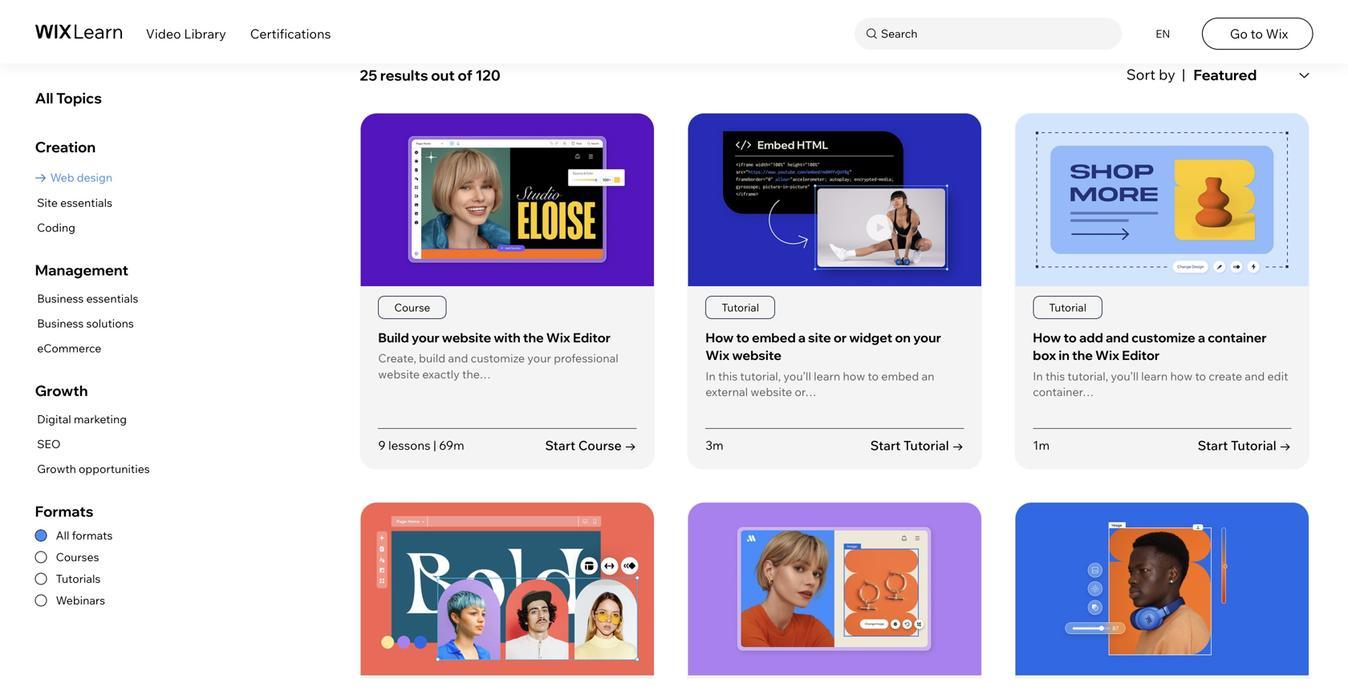 Task type: vqa. For each thing, say whether or not it's contained in the screenshot.
bottommost Business
yes



Task type: locate. For each thing, give the bounding box(es) containing it.
go
[[1230, 26, 1248, 42]]

how
[[843, 369, 865, 384], [1171, 369, 1193, 384]]

start course →
[[545, 438, 637, 454]]

how up box
[[1033, 330, 1061, 346]]

list inside filtered results region
[[360, 113, 1313, 680]]

start tutorial → for how to add and customize a container box in the wix editor
[[1198, 438, 1292, 454]]

2 this from the left
[[1046, 369, 1065, 384]]

2 business from the top
[[37, 317, 84, 331]]

courses
[[56, 551, 99, 565]]

1 vertical spatial customize
[[471, 351, 525, 366]]

1 this from the left
[[718, 369, 738, 384]]

business essentials list item
[[35, 289, 138, 309]]

essentials up solutions
[[86, 292, 138, 306]]

0 horizontal spatial editor
[[573, 330, 611, 346]]

1 horizontal spatial |
[[1182, 65, 1186, 83]]

1 horizontal spatial course
[[578, 438, 622, 454]]

learn inside the how to embed a site or widget on your wix website in this tutorial, you'll learn how to embed an external website or…
[[814, 369, 841, 384]]

lessons
[[388, 438, 431, 453]]

learn down how to add and customize a container box in the wix editor link
[[1141, 369, 1168, 384]]

learn
[[814, 369, 841, 384], [1141, 369, 1168, 384]]

editor
[[573, 330, 611, 346], [1122, 348, 1160, 364]]

1 vertical spatial growth
[[37, 462, 76, 476]]

business inside "button"
[[37, 317, 84, 331]]

you'll inside the how to embed a site or widget on your wix website in this tutorial, you'll learn how to embed an external website or…
[[784, 369, 811, 384]]

1 horizontal spatial how
[[1033, 330, 1061, 346]]

1 horizontal spatial tutorial,
[[1068, 369, 1109, 384]]

to up external
[[736, 330, 750, 346]]

opportunities
[[79, 462, 150, 476]]

seo button
[[35, 435, 150, 455]]

1 vertical spatial course
[[578, 438, 622, 454]]

0 vertical spatial the
[[523, 330, 544, 346]]

design
[[77, 171, 112, 185]]

sort
[[1127, 65, 1156, 83]]

menu bar
[[0, 0, 1348, 63]]

1 vertical spatial embed
[[881, 369, 919, 384]]

list for growth
[[35, 409, 150, 480]]

website
[[442, 330, 491, 346], [732, 348, 782, 364], [378, 367, 420, 382], [751, 385, 792, 399]]

web design list item
[[35, 168, 112, 188]]

exactly
[[422, 367, 460, 382]]

0 vertical spatial embed
[[752, 330, 796, 346]]

2 you'll from the left
[[1111, 369, 1139, 384]]

en button
[[1146, 18, 1178, 50]]

embed left site
[[752, 330, 796, 346]]

this inside the how to embed a site or widget on your wix website in this tutorial, you'll learn how to embed an external website or…
[[718, 369, 738, 384]]

list item containing how to embed a site or widget on your wix website
[[687, 113, 982, 470]]

1 horizontal spatial →
[[952, 438, 964, 454]]

25
[[360, 66, 377, 84]]

start tutorial → for how to embed a site or widget on your wix website
[[871, 438, 964, 454]]

start for widget
[[871, 438, 901, 454]]

1 learn from the left
[[814, 369, 841, 384]]

1 horizontal spatial in
[[1033, 369, 1043, 384]]

you'll down how to add and customize a container box in the wix editor link
[[1111, 369, 1139, 384]]

website left the or…
[[751, 385, 792, 399]]

2 start tutorial → button from the left
[[1198, 437, 1292, 455]]

the
[[523, 330, 544, 346], [1072, 348, 1093, 364]]

0 vertical spatial business
[[37, 292, 84, 306]]

0 vertical spatial growth
[[35, 382, 88, 400]]

3 start from the left
[[1198, 438, 1228, 454]]

business inside "button"
[[37, 292, 84, 306]]

growth inside button
[[37, 462, 76, 476]]

certifications link
[[250, 26, 331, 42]]

how down how to add and customize a container box in the wix editor link
[[1171, 369, 1193, 384]]

business up business solutions
[[37, 292, 84, 306]]

start
[[545, 438, 576, 454], [871, 438, 901, 454], [1198, 438, 1228, 454]]

to
[[1251, 26, 1263, 42], [736, 330, 750, 346], [1064, 330, 1077, 346], [868, 369, 879, 384], [1195, 369, 1206, 384]]

start tutorial → button
[[871, 437, 964, 455], [1198, 437, 1292, 455]]

wix up professional
[[546, 330, 571, 346]]

start inside button
[[545, 438, 576, 454]]

3 → from the left
[[1280, 438, 1292, 454]]

your up build
[[412, 330, 440, 346]]

to right go
[[1251, 26, 1263, 42]]

how up external
[[706, 330, 734, 346]]

0 vertical spatial essentials
[[60, 196, 112, 210]]

0 horizontal spatial a
[[798, 330, 806, 346]]

growth opportunities button
[[35, 460, 150, 480]]

1 horizontal spatial how
[[1171, 369, 1193, 384]]

1 vertical spatial editor
[[1122, 348, 1160, 364]]

three small headshots with colorful backgrounds obscure a fancy title: "bold" image
[[361, 503, 654, 676]]

2 vertical spatial and
[[1245, 369, 1265, 384]]

this
[[718, 369, 738, 384], [1046, 369, 1065, 384]]

1 in from the left
[[706, 369, 716, 384]]

this up container…
[[1046, 369, 1065, 384]]

wix up external
[[706, 348, 730, 364]]

how inside how to add and customize a container box in the wix editor in this tutorial, you'll learn how to create and edit container…
[[1033, 330, 1061, 346]]

1 business from the top
[[37, 292, 84, 306]]

you'll
[[784, 369, 811, 384], [1111, 369, 1139, 384]]

go to wix link
[[1202, 18, 1313, 50]]

editor up professional
[[573, 330, 611, 346]]

1 → from the left
[[625, 438, 637, 454]]

and inside "build your website with the wix editor create, build and customize your professional website exactly the…"
[[448, 351, 468, 366]]

business up ecommerce
[[37, 317, 84, 331]]

0 horizontal spatial all
[[35, 89, 53, 107]]

go to wix
[[1230, 26, 1288, 42]]

0 horizontal spatial how
[[843, 369, 865, 384]]

digital marketing
[[37, 412, 127, 426]]

1 vertical spatial the
[[1072, 348, 1093, 364]]

list item containing how to add and customize a container box in the wix editor
[[1015, 113, 1310, 470]]

customize
[[1132, 330, 1196, 346], [471, 351, 525, 366]]

course
[[394, 301, 430, 315], [578, 438, 622, 454]]

1 horizontal spatial start tutorial →
[[1198, 438, 1292, 454]]

0 horizontal spatial |
[[433, 438, 436, 453]]

learn inside how to add and customize a container box in the wix editor in this tutorial, you'll learn how to create and edit container…
[[1141, 369, 1168, 384]]

business solutions
[[37, 317, 134, 331]]

start tutorial → button for how to embed a site or widget on your wix website
[[871, 437, 964, 455]]

0 horizontal spatial start tutorial →
[[871, 438, 964, 454]]

start tutorial → down create
[[1198, 438, 1292, 454]]

start tutorial → button down an
[[871, 437, 964, 455]]

2 how from the left
[[1033, 330, 1061, 346]]

tutorial, up external
[[740, 369, 781, 384]]

1 you'll from the left
[[784, 369, 811, 384]]

0 vertical spatial customize
[[1132, 330, 1196, 346]]

1 start tutorial → from the left
[[871, 438, 964, 454]]

1 horizontal spatial a
[[1198, 330, 1206, 346]]

1 vertical spatial business
[[37, 317, 84, 331]]

→ for how to embed a site or widget on your wix website
[[952, 438, 964, 454]]

2 horizontal spatial →
[[1280, 438, 1292, 454]]

of
[[458, 66, 473, 84]]

0 horizontal spatial tutorial,
[[740, 369, 781, 384]]

how to add and customize a container box in the wix editor link
[[1033, 330, 1267, 364]]

this up external
[[718, 369, 738, 384]]

wix inside the how to embed a site or widget on your wix website in this tutorial, you'll learn how to embed an external website or…
[[706, 348, 730, 364]]

2 start tutorial → from the left
[[1198, 438, 1292, 454]]

customize right add
[[1132, 330, 1196, 346]]

wix down add
[[1096, 348, 1120, 364]]

build
[[378, 330, 409, 346]]

2 horizontal spatial your
[[913, 330, 941, 346]]

2 start from the left
[[871, 438, 901, 454]]

1 tutorial, from the left
[[740, 369, 781, 384]]

a left container in the right of the page
[[1198, 330, 1206, 346]]

→ for build your website with the wix editor
[[625, 438, 637, 454]]

results
[[380, 66, 428, 84]]

and left edit
[[1245, 369, 1265, 384]]

2 → from the left
[[952, 438, 964, 454]]

to for embed
[[736, 330, 750, 346]]

0 horizontal spatial start
[[545, 438, 576, 454]]

| right sort
[[1182, 65, 1186, 83]]

0 vertical spatial and
[[1106, 330, 1129, 346]]

in
[[706, 369, 716, 384], [1033, 369, 1043, 384]]

a left site
[[798, 330, 806, 346]]

1 a from the left
[[798, 330, 806, 346]]

website up external
[[732, 348, 782, 364]]

and right add
[[1106, 330, 1129, 346]]

| inside list item
[[433, 438, 436, 453]]

0 horizontal spatial the
[[523, 330, 544, 346]]

2 horizontal spatial start
[[1198, 438, 1228, 454]]

filtered results region
[[360, 59, 1325, 680]]

1 vertical spatial all
[[56, 529, 69, 543]]

your left professional
[[528, 351, 551, 366]]

list containing business essentials
[[35, 289, 138, 359]]

1 vertical spatial |
[[433, 438, 436, 453]]

1 horizontal spatial editor
[[1122, 348, 1160, 364]]

essentials down web design
[[60, 196, 112, 210]]

and
[[1106, 330, 1129, 346], [448, 351, 468, 366], [1245, 369, 1265, 384]]

0 horizontal spatial start tutorial → button
[[871, 437, 964, 455]]

all left topics at the top left of the page
[[35, 89, 53, 107]]

essentials inside "button"
[[86, 292, 138, 306]]

to for add
[[1064, 330, 1077, 346]]

the right with
[[523, 330, 544, 346]]

learn up the or…
[[814, 369, 841, 384]]

start tutorial → down an
[[871, 438, 964, 454]]

all down formats at the bottom left of the page
[[56, 529, 69, 543]]

2 a from the left
[[1198, 330, 1206, 346]]

1 horizontal spatial learn
[[1141, 369, 1168, 384]]

with
[[494, 330, 521, 346]]

start tutorial →
[[871, 438, 964, 454], [1198, 438, 1292, 454]]

0 vertical spatial |
[[1182, 65, 1186, 83]]

wix
[[1266, 26, 1288, 42], [546, 330, 571, 346], [706, 348, 730, 364], [1096, 348, 1120, 364]]

list containing web design
[[35, 168, 112, 238]]

start course → button
[[545, 437, 637, 455]]

start for editor
[[545, 438, 576, 454]]

list item containing build your website with the wix editor
[[360, 113, 655, 470]]

1 start tutorial → button from the left
[[871, 437, 964, 455]]

wix right go
[[1266, 26, 1288, 42]]

1 horizontal spatial all
[[56, 529, 69, 543]]

the inside "build your website with the wix editor create, build and customize your professional website exactly the…"
[[523, 330, 544, 346]]

to left create
[[1195, 369, 1206, 384]]

embed
[[752, 330, 796, 346], [881, 369, 919, 384]]

web design
[[50, 171, 112, 185]]

→
[[625, 438, 637, 454], [952, 438, 964, 454], [1280, 438, 1292, 454]]

menu bar containing video library
[[0, 0, 1348, 63]]

how to embed a site or widget on your wix website in this tutorial, you'll learn how to embed an external website or…
[[706, 330, 941, 399]]

growth up digital
[[35, 382, 88, 400]]

0 vertical spatial editor
[[573, 330, 611, 346]]

marketing
[[74, 412, 127, 426]]

filters navigation
[[35, 82, 339, 608]]

start tutorial → button down create
[[1198, 437, 1292, 455]]

essentials
[[60, 196, 112, 210], [86, 292, 138, 306]]

all for all formats
[[56, 529, 69, 543]]

or…
[[795, 385, 817, 399]]

en
[[1156, 27, 1171, 41]]

list
[[360, 113, 1313, 680], [35, 168, 112, 238], [35, 289, 138, 359], [35, 409, 150, 480]]

0 horizontal spatial in
[[706, 369, 716, 384]]

seo list item
[[35, 435, 150, 455]]

1 horizontal spatial embed
[[881, 369, 919, 384]]

ecommerce
[[37, 342, 101, 356]]

1 vertical spatial and
[[448, 351, 468, 366]]

growth down seo
[[37, 462, 76, 476]]

growth
[[35, 382, 88, 400], [37, 462, 76, 476]]

embed left an
[[881, 369, 919, 384]]

how inside the how to embed a site or widget on your wix website in this tutorial, you'll learn how to embed an external website or…
[[706, 330, 734, 346]]

0 horizontal spatial customize
[[471, 351, 525, 366]]

list containing build your website with the wix editor
[[360, 113, 1313, 680]]

1 start from the left
[[545, 438, 576, 454]]

to inside menu bar
[[1251, 26, 1263, 42]]

0 horizontal spatial how
[[706, 330, 734, 346]]

0 horizontal spatial →
[[625, 438, 637, 454]]

how to add and customize a container box in the wix editor image
[[1016, 114, 1309, 286]]

1 horizontal spatial you'll
[[1111, 369, 1139, 384]]

you'll up the or…
[[784, 369, 811, 384]]

0 horizontal spatial you'll
[[784, 369, 811, 384]]

0 vertical spatial all
[[35, 89, 53, 107]]

tutorial
[[722, 301, 759, 315], [1049, 301, 1087, 315], [904, 438, 949, 454], [1231, 438, 1277, 454]]

customize down build your website with the wix editor link
[[471, 351, 525, 366]]

1m
[[1033, 438, 1050, 453]]

| left 69m
[[433, 438, 436, 453]]

1 how from the left
[[843, 369, 865, 384]]

1 horizontal spatial start tutorial → button
[[1198, 437, 1292, 455]]

2 in from the left
[[1033, 369, 1043, 384]]

to up in
[[1064, 330, 1077, 346]]

essentials inside button
[[60, 196, 112, 210]]

and up exactly
[[448, 351, 468, 366]]

how down or on the right of the page
[[843, 369, 865, 384]]

formats
[[72, 529, 113, 543]]

tutorial,
[[740, 369, 781, 384], [1068, 369, 1109, 384]]

all inside formats group
[[56, 529, 69, 543]]

start tutorial → button for how to add and customize a container box in the wix editor
[[1198, 437, 1292, 455]]

list containing digital marketing
[[35, 409, 150, 480]]

all
[[35, 89, 53, 107], [56, 529, 69, 543]]

your right on
[[913, 330, 941, 346]]

tutorials
[[56, 572, 101, 586]]

1 how from the left
[[706, 330, 734, 346]]

all inside button
[[35, 89, 53, 107]]

1 vertical spatial essentials
[[86, 292, 138, 306]]

2 horizontal spatial and
[[1245, 369, 1265, 384]]

in up external
[[706, 369, 716, 384]]

the right in
[[1072, 348, 1093, 364]]

editor inside how to add and customize a container box in the wix editor in this tutorial, you'll learn how to create and edit container…
[[1122, 348, 1160, 364]]

how
[[706, 330, 734, 346], [1033, 330, 1061, 346]]

library
[[184, 26, 226, 42]]

2 tutorial, from the left
[[1068, 369, 1109, 384]]

1 horizontal spatial this
[[1046, 369, 1065, 384]]

0 horizontal spatial your
[[412, 330, 440, 346]]

video
[[146, 26, 181, 42]]

2 how from the left
[[1171, 369, 1193, 384]]

solutions
[[86, 317, 134, 331]]

1 horizontal spatial customize
[[1132, 330, 1196, 346]]

0 horizontal spatial learn
[[814, 369, 841, 384]]

all topics
[[35, 89, 102, 107]]

|
[[1182, 65, 1186, 83], [433, 438, 436, 453]]

tutorial, up container…
[[1068, 369, 1109, 384]]

list for creation
[[35, 168, 112, 238]]

0 vertical spatial course
[[394, 301, 430, 315]]

0 horizontal spatial and
[[448, 351, 468, 366]]

build
[[419, 351, 446, 366]]

2 learn from the left
[[1141, 369, 1168, 384]]

list item
[[360, 113, 655, 470], [687, 113, 982, 470], [1015, 113, 1310, 470], [360, 502, 655, 680], [687, 502, 982, 680], [1015, 502, 1310, 680]]

1 horizontal spatial the
[[1072, 348, 1093, 364]]

1 horizontal spatial start
[[871, 438, 901, 454]]

add
[[1080, 330, 1103, 346]]

on
[[895, 330, 911, 346]]

in down box
[[1033, 369, 1043, 384]]

editor right in
[[1122, 348, 1160, 364]]

to down widget
[[868, 369, 879, 384]]

a
[[798, 330, 806, 346], [1198, 330, 1206, 346]]

site essentials list item
[[35, 193, 112, 213]]

0 horizontal spatial this
[[718, 369, 738, 384]]



Task type: describe. For each thing, give the bounding box(es) containing it.
the inside how to add and customize a container box in the wix editor in this tutorial, you'll learn how to create and edit container…
[[1072, 348, 1093, 364]]

how for how to add and customize a container box in the wix editor
[[1033, 330, 1061, 346]]

list for management
[[35, 289, 138, 359]]

essentials for business essentials
[[86, 292, 138, 306]]

digital marketing button
[[35, 409, 150, 430]]

start for container
[[1198, 438, 1228, 454]]

coding button
[[35, 218, 112, 238]]

web
[[50, 171, 74, 185]]

in inside the how to embed a site or widget on your wix website in this tutorial, you'll learn how to embed an external website or…
[[706, 369, 716, 384]]

how to customize your image layout in the wix editor image
[[688, 503, 982, 676]]

sort by  |
[[1127, 65, 1186, 83]]

ecommerce list item
[[35, 339, 138, 359]]

professional
[[554, 351, 619, 366]]

how to edit an image in the wix photo studio image
[[1016, 503, 1309, 676]]

1 horizontal spatial your
[[528, 351, 551, 366]]

video library link
[[146, 26, 226, 42]]

ecommerce button
[[35, 339, 138, 359]]

all formats
[[56, 529, 113, 543]]

0 horizontal spatial embed
[[752, 330, 796, 346]]

69m
[[439, 438, 464, 453]]

9 lessons | 69m
[[378, 438, 464, 453]]

site essentials button
[[35, 193, 112, 213]]

create
[[1209, 369, 1243, 384]]

all for all topics
[[35, 89, 53, 107]]

build your website with the wix editor link
[[378, 330, 611, 346]]

site
[[808, 330, 831, 346]]

Search text field
[[877, 23, 1118, 44]]

out
[[431, 66, 455, 84]]

how inside how to add and customize a container box in the wix editor in this tutorial, you'll learn how to create and edit container…
[[1171, 369, 1193, 384]]

business solutions list item
[[35, 314, 138, 334]]

business essentials
[[37, 292, 138, 306]]

120
[[475, 66, 501, 84]]

customize inside how to add and customize a container box in the wix editor in this tutorial, you'll learn how to create and edit container…
[[1132, 330, 1196, 346]]

a inside how to add and customize a container box in the wix editor in this tutorial, you'll learn how to create and edit container…
[[1198, 330, 1206, 346]]

course inside start course → button
[[578, 438, 622, 454]]

formats group
[[35, 503, 339, 608]]

build your website with the wix editor image
[[361, 114, 654, 286]]

coding list item
[[35, 218, 112, 238]]

wix inside "build your website with the wix editor create, build and customize your professional website exactly the…"
[[546, 330, 571, 346]]

to for wix
[[1251, 26, 1263, 42]]

create,
[[378, 351, 416, 366]]

→ for how to add and customize a container box in the wix editor
[[1280, 438, 1292, 454]]

25 results out of 120
[[360, 66, 501, 84]]

edit
[[1268, 369, 1289, 384]]

digital
[[37, 412, 71, 426]]

in
[[1059, 348, 1070, 364]]

video library
[[146, 26, 226, 42]]

management
[[35, 261, 128, 279]]

growth for growth
[[35, 382, 88, 400]]

all topics button
[[35, 82, 339, 115]]

business essentials button
[[35, 289, 138, 309]]

website down create,
[[378, 367, 420, 382]]

digital marketing list item
[[35, 409, 150, 430]]

3m
[[706, 438, 724, 453]]

creation
[[35, 138, 96, 156]]

in inside how to add and customize a container box in the wix editor in this tutorial, you'll learn how to create and edit container…
[[1033, 369, 1043, 384]]

this inside how to add and customize a container box in the wix editor in this tutorial, you'll learn how to create and edit container…
[[1046, 369, 1065, 384]]

seo
[[37, 437, 61, 451]]

how inside the how to embed a site or widget on your wix website in this tutorial, you'll learn how to embed an external website or…
[[843, 369, 865, 384]]

essentials for site essentials
[[60, 196, 112, 210]]

business for business essentials
[[37, 292, 84, 306]]

the…
[[462, 367, 491, 382]]

growth opportunities
[[37, 462, 150, 476]]

an
[[922, 369, 935, 384]]

website up the…
[[442, 330, 491, 346]]

business for business solutions
[[37, 317, 84, 331]]

how to add and customize a container box in the wix editor in this tutorial, you'll learn how to create and edit container…
[[1033, 330, 1289, 399]]

tutorial, inside how to add and customize a container box in the wix editor in this tutorial, you'll learn how to create and edit container…
[[1068, 369, 1109, 384]]

container…
[[1033, 385, 1094, 399]]

build your website with the wix editor create, build and customize your professional website exactly the…
[[378, 330, 619, 382]]

business solutions button
[[35, 314, 138, 334]]

web design button
[[35, 168, 112, 188]]

you'll inside how to add and customize a container box in the wix editor in this tutorial, you'll learn how to create and edit container…
[[1111, 369, 1139, 384]]

topics
[[56, 89, 102, 107]]

editor inside "build your website with the wix editor create, build and customize your professional website exactly the…"
[[573, 330, 611, 346]]

how for how to embed a site or widget on your wix website
[[706, 330, 734, 346]]

growth opportunities list item
[[35, 460, 150, 480]]

or
[[834, 330, 847, 346]]

1 horizontal spatial and
[[1106, 330, 1129, 346]]

wix inside how to add and customize a container box in the wix editor in this tutorial, you'll learn how to create and edit container…
[[1096, 348, 1120, 364]]

box
[[1033, 348, 1056, 364]]

0 horizontal spatial course
[[394, 301, 430, 315]]

certifications
[[250, 26, 331, 42]]

how to embed a site or widget on your wix website image
[[688, 114, 982, 286]]

external
[[706, 385, 748, 399]]

coding
[[37, 221, 75, 235]]

how to embed a site or widget on your wix website link
[[706, 330, 941, 364]]

tutorial, inside the how to embed a site or widget on your wix website in this tutorial, you'll learn how to embed an external website or…
[[740, 369, 781, 384]]

customize inside "build your website with the wix editor create, build and customize your professional website exactly the…"
[[471, 351, 525, 366]]

site
[[37, 196, 58, 210]]

site essentials
[[37, 196, 112, 210]]

widget
[[849, 330, 893, 346]]

webinars
[[56, 594, 105, 608]]

container
[[1208, 330, 1267, 346]]

your inside the how to embed a site or widget on your wix website in this tutorial, you'll learn how to embed an external website or…
[[913, 330, 941, 346]]

growth for growth opportunities
[[37, 462, 76, 476]]

formats
[[35, 503, 94, 521]]

9
[[378, 438, 386, 453]]

a inside the how to embed a site or widget on your wix website in this tutorial, you'll learn how to embed an external website or…
[[798, 330, 806, 346]]



